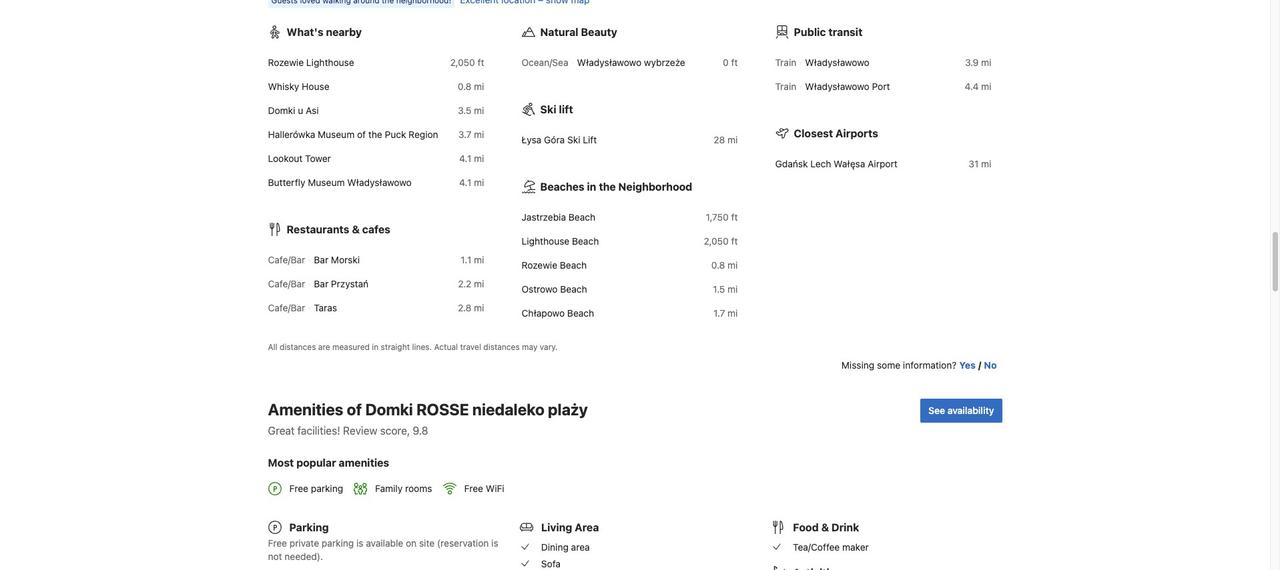 Task type: vqa. For each thing, say whether or not it's contained in the screenshot.
SA related to March 2024
no



Task type: locate. For each thing, give the bounding box(es) containing it.
of left puck
[[357, 129, 366, 140]]

1 horizontal spatial ski
[[567, 134, 580, 145]]

living area
[[541, 522, 599, 534]]

rozewie lighthouse
[[268, 57, 354, 68]]

rozewie up whisky
[[268, 57, 304, 68]]

drink
[[832, 522, 859, 534]]

1 horizontal spatial 2,050 ft
[[704, 236, 738, 247]]

vary.
[[540, 342, 558, 352]]

ft right 1,750
[[731, 212, 738, 223]]

1 distances from the left
[[280, 342, 316, 352]]

free up not
[[268, 538, 287, 549]]

distances left the "may"
[[483, 342, 520, 352]]

0
[[723, 57, 729, 68]]

2 bar from the top
[[314, 278, 328, 290]]

1 horizontal spatial 0.8
[[711, 260, 725, 271]]

władysławowo for władysławowo
[[805, 57, 870, 68]]

mi
[[981, 57, 991, 68], [474, 81, 484, 92], [981, 81, 991, 92], [474, 105, 484, 116], [474, 129, 484, 140], [728, 134, 738, 145], [474, 153, 484, 164], [981, 158, 991, 170], [474, 177, 484, 188], [474, 254, 484, 266], [728, 260, 738, 271], [474, 278, 484, 290], [728, 284, 738, 295], [474, 302, 484, 314], [728, 308, 738, 319]]

0 horizontal spatial ski
[[540, 103, 556, 115]]

0.8 mi up 1.5 mi at the right of page
[[711, 260, 738, 271]]

beach down lighthouse beach
[[560, 260, 587, 271]]

0 vertical spatial bar
[[314, 254, 328, 266]]

1,750
[[706, 212, 729, 223]]

parking down parking
[[322, 538, 354, 549]]

whisky house
[[268, 81, 329, 92]]

domki left u
[[268, 105, 295, 116]]

1 vertical spatial 2,050
[[704, 236, 729, 247]]

0 vertical spatial 0.8
[[458, 81, 471, 92]]

4.1 mi for lookout tower
[[459, 153, 484, 164]]

1 horizontal spatial is
[[491, 538, 498, 549]]

rozewie for rozewie beach
[[522, 260, 557, 271]]

amenities
[[339, 457, 389, 469]]

parking inside free private parking is available on site (reservation is not needed).
[[322, 538, 354, 549]]

cafe/bar down restaurants
[[268, 254, 305, 266]]

0 horizontal spatial is
[[356, 538, 363, 549]]

0.8 up the "3.5"
[[458, 81, 471, 92]]

1 horizontal spatial free
[[289, 483, 308, 495]]

no button
[[984, 359, 997, 372]]

lift
[[583, 134, 597, 145]]

train for władysławowo
[[775, 57, 796, 68]]

dining
[[541, 542, 569, 553]]

the
[[368, 129, 382, 140], [599, 181, 616, 193]]

0.8 for house
[[458, 81, 471, 92]]

in right "beaches"
[[587, 181, 596, 193]]

góra
[[544, 134, 565, 145]]

ski
[[540, 103, 556, 115], [567, 134, 580, 145]]

2 4.1 from the top
[[459, 177, 471, 188]]

2,050 ft
[[450, 57, 484, 68], [704, 236, 738, 247]]

władysławowo wybrzeże
[[577, 57, 685, 68]]

2 train from the top
[[775, 81, 796, 92]]

wifi
[[486, 483, 504, 495]]

lighthouse
[[306, 57, 354, 68], [522, 236, 569, 247]]

0 horizontal spatial free
[[268, 538, 287, 549]]

0 horizontal spatial &
[[352, 224, 360, 236]]

jastrzebia beach
[[522, 212, 595, 223]]

1 vertical spatial bar
[[314, 278, 328, 290]]

2 cafe/bar from the top
[[268, 278, 305, 290]]

rozewie
[[268, 57, 304, 68], [522, 260, 557, 271]]

train up closest
[[775, 81, 796, 92]]

domki
[[268, 105, 295, 116], [365, 400, 413, 419]]

0.8 for beach
[[711, 260, 725, 271]]

władysławowo left port
[[805, 81, 870, 92]]

train for władysławowo port
[[775, 81, 796, 92]]

ft up '3.5 mi'
[[478, 57, 484, 68]]

yes button
[[959, 359, 976, 372]]

museum up tower at the top left of the page
[[318, 129, 355, 140]]

tower
[[305, 153, 331, 164]]

train down 'public'
[[775, 57, 796, 68]]

1 cafe/bar from the top
[[268, 254, 305, 266]]

2,050 up the "3.5"
[[450, 57, 475, 68]]

1 horizontal spatial the
[[599, 181, 616, 193]]

rooms
[[405, 483, 432, 495]]

władysławowo up 'władysławowo port'
[[805, 57, 870, 68]]

the left puck
[[368, 129, 382, 140]]

2 4.1 mi from the top
[[459, 177, 484, 188]]

free left 'wifi' in the bottom left of the page
[[464, 483, 483, 495]]

of
[[357, 129, 366, 140], [347, 400, 362, 419]]

bar left morski
[[314, 254, 328, 266]]

measured
[[332, 342, 370, 352]]

distances right all
[[280, 342, 316, 352]]

free for free wifi
[[464, 483, 483, 495]]

2,050 ft for rozewie lighthouse
[[450, 57, 484, 68]]

0 vertical spatial 2,050 ft
[[450, 57, 484, 68]]

cafe/bar left bar przystań on the left of the page
[[268, 278, 305, 290]]

2 distances from the left
[[483, 342, 520, 352]]

1.1 mi
[[461, 254, 484, 266]]

0 vertical spatial 2,050
[[450, 57, 475, 68]]

0 horizontal spatial rozewie
[[268, 57, 304, 68]]

lighthouse beach
[[522, 236, 599, 247]]

great
[[268, 425, 295, 437]]

1 vertical spatial 4.1 mi
[[459, 177, 484, 188]]

0 vertical spatial domki
[[268, 105, 295, 116]]

& left cafes
[[352, 224, 360, 236]]

ft right 0
[[731, 57, 738, 68]]

beach for jastrzebia beach
[[569, 212, 595, 223]]

1 horizontal spatial &
[[821, 522, 829, 534]]

4.1 mi for butterfly museum władysławowo
[[459, 177, 484, 188]]

0.8 mi
[[458, 81, 484, 92], [711, 260, 738, 271]]

free private parking is available on site (reservation is not needed).
[[268, 538, 498, 563]]

is left available
[[356, 538, 363, 549]]

władysławowo for władysławowo port
[[805, 81, 870, 92]]

1 vertical spatial 0.8
[[711, 260, 725, 271]]

2 vertical spatial cafe/bar
[[268, 302, 305, 314]]

0 vertical spatial rozewie
[[268, 57, 304, 68]]

0 horizontal spatial 0.8
[[458, 81, 471, 92]]

lighthouse down jastrzebia
[[522, 236, 569, 247]]

the right "beaches"
[[599, 181, 616, 193]]

on
[[406, 538, 417, 549]]

butterfly museum władysławowo
[[268, 177, 412, 188]]

nearby
[[326, 26, 362, 38]]

family rooms
[[375, 483, 432, 495]]

1 vertical spatial ski
[[567, 134, 580, 145]]

of inside amenities of domki rosse niedaleko plaży great facilities! review score, 9.8
[[347, 400, 362, 419]]

1 horizontal spatial 2,050
[[704, 236, 729, 247]]

1 vertical spatial rozewie
[[522, 260, 557, 271]]

1 vertical spatial parking
[[322, 538, 354, 549]]

bar
[[314, 254, 328, 266], [314, 278, 328, 290]]

0 vertical spatial cafe/bar
[[268, 254, 305, 266]]

0 vertical spatial &
[[352, 224, 360, 236]]

0.8
[[458, 81, 471, 92], [711, 260, 725, 271]]

museum down tower at the top left of the page
[[308, 177, 345, 188]]

facilities!
[[297, 425, 340, 437]]

1 horizontal spatial domki
[[365, 400, 413, 419]]

0 horizontal spatial 2,050 ft
[[450, 57, 484, 68]]

closest airports
[[794, 127, 878, 139]]

4.1
[[459, 153, 471, 164], [459, 177, 471, 188]]

1 horizontal spatial 0.8 mi
[[711, 260, 738, 271]]

airports
[[836, 127, 878, 139]]

may
[[522, 342, 538, 352]]

1 4.1 mi from the top
[[459, 153, 484, 164]]

0.8 mi up '3.5 mi'
[[458, 81, 484, 92]]

2.8
[[458, 302, 471, 314]]

free for free parking
[[289, 483, 308, 495]]

1 horizontal spatial distances
[[483, 342, 520, 352]]

lighthouse up house
[[306, 57, 354, 68]]

0 vertical spatial 0.8 mi
[[458, 81, 484, 92]]

beach up chłapowo beach at the left bottom of the page
[[560, 284, 587, 295]]

0 vertical spatial museum
[[318, 129, 355, 140]]

2.2 mi
[[458, 278, 484, 290]]

1 horizontal spatial in
[[587, 181, 596, 193]]

władysławowo down beauty
[[577, 57, 641, 68]]

1 train from the top
[[775, 57, 796, 68]]

0 vertical spatial parking
[[311, 483, 343, 495]]

0 horizontal spatial 2,050
[[450, 57, 475, 68]]

is right (reservation
[[491, 538, 498, 549]]

0 ft
[[723, 57, 738, 68]]

private
[[290, 538, 319, 549]]

0 vertical spatial train
[[775, 57, 796, 68]]

ski lift
[[540, 103, 573, 115]]

2,050 ft down 1,750 ft at the right top
[[704, 236, 738, 247]]

no
[[984, 360, 997, 371]]

sofa
[[541, 559, 561, 570]]

2 horizontal spatial free
[[464, 483, 483, 495]]

1 vertical spatial cafe/bar
[[268, 278, 305, 290]]

public transit
[[794, 26, 863, 38]]

1 vertical spatial museum
[[308, 177, 345, 188]]

beach up lighthouse beach
[[569, 212, 595, 223]]

plaży
[[548, 400, 588, 419]]

beach
[[569, 212, 595, 223], [572, 236, 599, 247], [560, 260, 587, 271], [560, 284, 587, 295], [567, 308, 594, 319]]

1 vertical spatial domki
[[365, 400, 413, 419]]

0 vertical spatial the
[[368, 129, 382, 140]]

cafe/bar for taras
[[268, 302, 305, 314]]

1 horizontal spatial rozewie
[[522, 260, 557, 271]]

2,050 down 1,750
[[704, 236, 729, 247]]

1 vertical spatial 2,050 ft
[[704, 236, 738, 247]]

cafe/bar left taras at left bottom
[[268, 302, 305, 314]]

1 vertical spatial 0.8 mi
[[711, 260, 738, 271]]

rozewie up ostrowo
[[522, 260, 557, 271]]

1 vertical spatial the
[[599, 181, 616, 193]]

przystań
[[331, 278, 369, 290]]

free inside free private parking is available on site (reservation is not needed).
[[268, 538, 287, 549]]

ocean/sea
[[522, 57, 568, 68]]

0 horizontal spatial in
[[372, 342, 379, 352]]

1 is from the left
[[356, 538, 363, 549]]

3.9
[[965, 57, 979, 68]]

1 vertical spatial &
[[821, 522, 829, 534]]

domki up "score,"
[[365, 400, 413, 419]]

0 vertical spatial 4.1
[[459, 153, 471, 164]]

władysławowo
[[577, 57, 641, 68], [805, 57, 870, 68], [805, 81, 870, 92], [347, 177, 412, 188]]

lech
[[810, 158, 831, 170]]

1 bar from the top
[[314, 254, 328, 266]]

1 vertical spatial 4.1
[[459, 177, 471, 188]]

free down popular
[[289, 483, 308, 495]]

1 vertical spatial of
[[347, 400, 362, 419]]

0 horizontal spatial distances
[[280, 342, 316, 352]]

& right food
[[821, 522, 829, 534]]

0 horizontal spatial 0.8 mi
[[458, 81, 484, 92]]

in left straight
[[372, 342, 379, 352]]

beach down jastrzebia beach
[[572, 236, 599, 247]]

ostrowo
[[522, 284, 558, 295]]

wybrzeże
[[644, 57, 685, 68]]

2.8 mi
[[458, 302, 484, 314]]

house
[[302, 81, 329, 92]]

1 horizontal spatial lighthouse
[[522, 236, 569, 247]]

all distances are measured in straight lines. actual travel distances may vary.
[[268, 342, 558, 352]]

3 cafe/bar from the top
[[268, 302, 305, 314]]

region
[[409, 129, 438, 140]]

popular
[[296, 457, 336, 469]]

ft down 1,750 ft at the right top
[[731, 236, 738, 247]]

rozewie beach
[[522, 260, 587, 271]]

beach for ostrowo beach
[[560, 284, 587, 295]]

1 vertical spatial train
[[775, 81, 796, 92]]

bar up taras at left bottom
[[314, 278, 328, 290]]

hallerówka museum of the puck region
[[268, 129, 438, 140]]

0 horizontal spatial domki
[[268, 105, 295, 116]]

beach for lighthouse beach
[[572, 236, 599, 247]]

2,050 ft up the "3.5"
[[450, 57, 484, 68]]

neighborhood
[[618, 181, 692, 193]]

& for cafes
[[352, 224, 360, 236]]

amenities
[[268, 400, 343, 419]]

1 4.1 from the top
[[459, 153, 471, 164]]

beach down ostrowo beach
[[567, 308, 594, 319]]

ft for jastrzebia beach
[[731, 212, 738, 223]]

area
[[575, 522, 599, 534]]

0 vertical spatial lighthouse
[[306, 57, 354, 68]]

0 horizontal spatial the
[[368, 129, 382, 140]]

2,050 ft for lighthouse beach
[[704, 236, 738, 247]]

parking down the most popular amenities
[[311, 483, 343, 495]]

0.8 up 1.5
[[711, 260, 725, 271]]

0 vertical spatial 4.1 mi
[[459, 153, 484, 164]]

natural beauty
[[540, 26, 617, 38]]

&
[[352, 224, 360, 236], [821, 522, 829, 534]]

see availability
[[928, 405, 994, 416]]

ft for lighthouse beach
[[731, 236, 738, 247]]

of up review
[[347, 400, 362, 419]]



Task type: describe. For each thing, give the bounding box(es) containing it.
domki inside amenities of domki rosse niedaleko plaży great facilities! review score, 9.8
[[365, 400, 413, 419]]

1 vertical spatial in
[[372, 342, 379, 352]]

gdańsk
[[775, 158, 808, 170]]

1.5 mi
[[713, 284, 738, 295]]

cafes
[[362, 224, 390, 236]]

31 mi
[[969, 158, 991, 170]]

cafe/bar for bar morski
[[268, 254, 305, 266]]

needed).
[[285, 551, 323, 563]]

0.8 mi for rozewie beach
[[711, 260, 738, 271]]

puck
[[385, 129, 406, 140]]

2,050 for lighthouse
[[450, 57, 475, 68]]

3.5
[[458, 105, 471, 116]]

review
[[343, 425, 377, 437]]

are
[[318, 342, 330, 352]]

władysławowo for władysławowo wybrzeże
[[577, 57, 641, 68]]

area
[[571, 542, 590, 553]]

lines.
[[412, 342, 432, 352]]

lookout
[[268, 153, 303, 164]]

travel
[[460, 342, 481, 352]]

0.8 mi for whisky house
[[458, 81, 484, 92]]

public
[[794, 26, 826, 38]]

missing some information? yes / no
[[842, 360, 997, 371]]

not
[[268, 551, 282, 563]]

u
[[298, 105, 303, 116]]

airport
[[868, 158, 898, 170]]

museum for hallerówka
[[318, 129, 355, 140]]

asi
[[306, 105, 319, 116]]

31
[[969, 158, 979, 170]]

0 vertical spatial in
[[587, 181, 596, 193]]

museum for butterfly
[[308, 177, 345, 188]]

closest
[[794, 127, 833, 139]]

chłapowo beach
[[522, 308, 594, 319]]

władysławowo up cafes
[[347, 177, 412, 188]]

transit
[[829, 26, 863, 38]]

cafe/bar for bar przystań
[[268, 278, 305, 290]]

free wifi
[[464, 483, 504, 495]]

available
[[366, 538, 403, 549]]

1.7 mi
[[713, 308, 738, 319]]

0 horizontal spatial lighthouse
[[306, 57, 354, 68]]

łysa góra ski lift
[[522, 134, 597, 145]]

tea/coffee maker
[[793, 542, 869, 553]]

3.9 mi
[[965, 57, 991, 68]]

2 is from the left
[[491, 538, 498, 549]]

most popular amenities
[[268, 457, 389, 469]]

2,050 for beach
[[704, 236, 729, 247]]

4.1 for lookout tower
[[459, 153, 471, 164]]

bar przystań
[[314, 278, 369, 290]]

free parking
[[289, 483, 343, 495]]

2.2
[[458, 278, 471, 290]]

niedaleko
[[472, 400, 545, 419]]

& for drink
[[821, 522, 829, 534]]

missing
[[842, 360, 874, 371]]

beach for chłapowo beach
[[567, 308, 594, 319]]

1 vertical spatial lighthouse
[[522, 236, 569, 247]]

beach for rozewie beach
[[560, 260, 587, 271]]

maker
[[842, 542, 869, 553]]

9.8
[[413, 425, 428, 437]]

some
[[877, 360, 900, 371]]

information?
[[903, 360, 957, 371]]

beauty
[[581, 26, 617, 38]]

ft for rozewie lighthouse
[[478, 57, 484, 68]]

parking
[[289, 522, 329, 534]]

0 vertical spatial of
[[357, 129, 366, 140]]

food
[[793, 522, 819, 534]]

actual
[[434, 342, 458, 352]]

most
[[268, 457, 294, 469]]

4.4
[[965, 81, 979, 92]]

straight
[[381, 342, 410, 352]]

(reservation
[[437, 538, 489, 549]]

tea/coffee
[[793, 542, 840, 553]]

ostrowo beach
[[522, 284, 587, 295]]

see availability button
[[920, 399, 1002, 423]]

wałęsa
[[834, 158, 865, 170]]

what's nearby
[[287, 26, 362, 38]]

chłapowo
[[522, 308, 565, 319]]

rosse
[[416, 400, 469, 419]]

free for free private parking is available on site (reservation is not needed).
[[268, 538, 287, 549]]

family
[[375, 483, 403, 495]]

0 vertical spatial ski
[[540, 103, 556, 115]]

3.7 mi
[[458, 129, 484, 140]]

yes
[[959, 360, 976, 371]]

gdańsk lech wałęsa airport
[[775, 158, 898, 170]]

bar for bar przystań
[[314, 278, 328, 290]]

domki u asi
[[268, 105, 319, 116]]

restaurants & cafes
[[287, 224, 390, 236]]

28
[[714, 134, 725, 145]]

28 mi
[[714, 134, 738, 145]]

dining area
[[541, 542, 590, 553]]

rozewie for rozewie lighthouse
[[268, 57, 304, 68]]

4.1 for butterfly museum władysławowo
[[459, 177, 471, 188]]

hallerówka
[[268, 129, 315, 140]]

food & drink
[[793, 522, 859, 534]]

butterfly
[[268, 177, 305, 188]]

3.7
[[458, 129, 471, 140]]

bar for bar morski
[[314, 254, 328, 266]]

see
[[928, 405, 945, 416]]

restaurants
[[287, 224, 349, 236]]

port
[[872, 81, 890, 92]]

1,750 ft
[[706, 212, 738, 223]]



